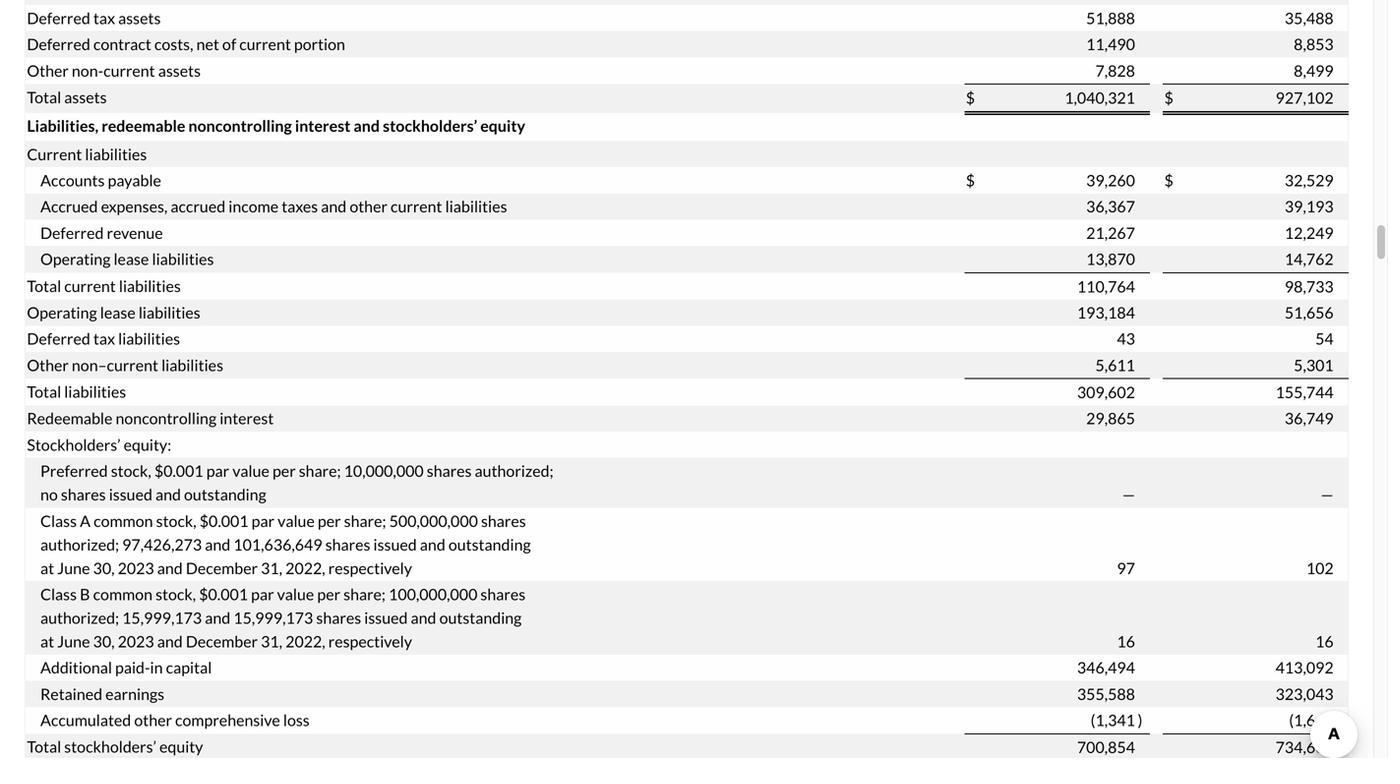 Task type: describe. For each thing, give the bounding box(es) containing it.
accrued
[[171, 197, 226, 216]]

shares up 500,000,000
[[427, 462, 472, 481]]

31, for 15,999,173
[[261, 632, 283, 652]]

net
[[196, 35, 219, 54]]

43
[[1118, 329, 1136, 349]]

deferred tax liabilities
[[27, 329, 180, 349]]

total liabilities
[[27, 382, 126, 402]]

accumulated other comprehensive loss
[[40, 711, 310, 730]]

0 vertical spatial noncontrolling
[[188, 116, 292, 135]]

comprehensive
[[175, 711, 280, 730]]

other non–current liabilities
[[27, 356, 223, 375]]

no
[[40, 485, 58, 505]]

authorized; inside preferred stock, $0.001 par value per share; 10,000,000 shares authorized; no shares issued and outstanding
[[475, 462, 554, 481]]

8,499
[[1295, 61, 1334, 80]]

class for class b common stock, $0.001 par value per share; 100,000,000 shares authorized; 15,999,173 and 15,999,173 shares issued and outstanding at june 30, 2023 and december 31, 2022 , respectively
[[40, 585, 77, 604]]

issued for 15,999,173
[[364, 609, 408, 628]]

revenue
[[107, 223, 163, 243]]

30, for 97,426,273
[[93, 559, 115, 578]]

value for par value per share; 500,000,000 shares
[[278, 512, 315, 531]]

capital
[[166, 659, 212, 678]]

non-
[[72, 61, 103, 80]]

stockholders' equity:
[[27, 435, 171, 455]]

36,367
[[1087, 197, 1136, 216]]

redeemable
[[102, 116, 185, 135]]

stockholders'
[[27, 435, 121, 455]]

share; for 500,000,000
[[344, 512, 386, 531]]

2 vertical spatial assets
[[64, 88, 107, 107]]

) for (1,341 )
[[1139, 711, 1143, 730]]

500,000,000
[[389, 512, 478, 531]]

35,488
[[1285, 8, 1334, 27]]

98,733
[[1285, 277, 1334, 296]]

issued for 101,636,649
[[374, 535, 417, 554]]

155,744
[[1276, 383, 1334, 402]]

13,870
[[1087, 250, 1136, 269]]

413,092
[[1276, 659, 1334, 678]]

0 vertical spatial other
[[350, 197, 388, 216]]

accrued
[[40, 197, 98, 216]]

927,102
[[1276, 88, 1334, 107]]

preferred stock, $0.001 par value per share; 10,000,000 shares authorized; no shares issued and outstanding
[[40, 462, 554, 505]]

total for total current liabilities
[[27, 276, 61, 296]]

323,043
[[1276, 685, 1334, 704]]

retained
[[40, 685, 102, 704]]

taxes
[[282, 197, 318, 216]]

39,193
[[1285, 197, 1334, 216]]

193,184
[[1078, 303, 1136, 322]]

2 — from the left
[[1322, 485, 1334, 505]]

32,529
[[1285, 171, 1334, 190]]

31, for 101,636,649
[[261, 559, 283, 578]]

at for class a common stock, $0.001 par value per share; 500,000,000 shares authorized; 97,426,273 and 101,636,649 shares issued and outstanding at june 30, 2023 and december 31, 2022 , respectively
[[40, 559, 54, 578]]

deferred contract costs, net of current portion
[[27, 35, 345, 54]]

a
[[80, 512, 91, 531]]

shares down class a common stock, $0.001 par value per share; 500,000,000 shares authorized; 97,426,273 and 101,636,649 shares issued and outstanding at june 30, 2023 and december 31, 2022 , respectively
[[316, 609, 361, 628]]

authorized; for class a common stock, $0.001 par value per share; 500,000,000 shares authorized; 97,426,273 and 101,636,649 shares issued and outstanding at june 30, 2023 and december 31, 2022 , respectively
[[40, 535, 119, 554]]

class a common stock, $0.001 par value per share; 500,000,000 shares authorized; 97,426,273 and 101,636,649 shares issued and outstanding at june 30, 2023 and december 31, 2022 , respectively
[[40, 512, 531, 578]]

respectively for 500,000,000
[[329, 559, 412, 578]]

total for total assets
[[27, 88, 61, 107]]

734,609
[[1276, 738, 1334, 758]]

12,249
[[1285, 223, 1334, 243]]

shares right '101,636,649'
[[326, 535, 371, 554]]

, for 101,636,649
[[322, 559, 326, 578]]

share; for 100,000,000
[[344, 585, 386, 604]]

10,000,000
[[344, 462, 424, 481]]

other for other non-current assets
[[27, 61, 69, 80]]

1 vertical spatial other
[[134, 711, 172, 730]]

paid-
[[115, 659, 150, 678]]

costs,
[[154, 35, 193, 54]]

retained earnings
[[40, 685, 165, 704]]

deferred revenue
[[40, 223, 163, 243]]

54
[[1316, 329, 1334, 349]]

110,764
[[1078, 277, 1136, 296]]

payable
[[108, 171, 161, 190]]

5,301
[[1295, 356, 1334, 375]]

0 vertical spatial equity
[[481, 116, 526, 135]]

earnings
[[105, 685, 165, 704]]

current
[[27, 145, 82, 164]]

june for class b common stock, $0.001 par value per share; 100,000,000 shares authorized; 15,999,173 and 15,999,173 shares issued and outstanding at june 30, 2023 and december 31, 2022 , respectively
[[57, 632, 90, 652]]

lease for 193,184
[[100, 303, 136, 322]]

shares down preferred
[[61, 485, 106, 505]]

2022 for 101,636,649
[[286, 559, 322, 578]]

non–current
[[72, 356, 158, 375]]

accounts payable
[[40, 171, 161, 190]]

per for 15,999,173
[[317, 585, 341, 604]]

stock, for class a common stock,
[[156, 512, 197, 531]]

additional paid-in capital
[[40, 659, 212, 678]]

14,762
[[1285, 250, 1334, 269]]

accumulated
[[40, 711, 131, 730]]

36,749
[[1285, 409, 1334, 428]]

0 horizontal spatial interest
[[220, 409, 274, 428]]

stock, for class b common stock,
[[156, 585, 196, 604]]

per inside preferred stock, $0.001 par value per share; 10,000,000 shares authorized; no shares issued and outstanding
[[273, 462, 296, 481]]

0 vertical spatial stockholders'
[[383, 116, 478, 135]]

b
[[80, 585, 90, 604]]

other for other non–current liabilities
[[27, 356, 69, 375]]

total for total liabilities
[[27, 382, 61, 402]]

outstanding for par value per share; 100,000,000 shares
[[440, 609, 522, 628]]

other non-current assets
[[27, 61, 201, 80]]

common for 97,426,273
[[94, 512, 153, 531]]

(1,644
[[1290, 711, 1334, 730]]

7,828
[[1096, 61, 1136, 80]]

346,494
[[1078, 659, 1136, 678]]

0 vertical spatial interest
[[295, 116, 351, 135]]

29,865
[[1087, 409, 1136, 428]]

par inside preferred stock, $0.001 par value per share; 10,000,000 shares authorized; no shares issued and outstanding
[[206, 462, 229, 481]]

51,888
[[1087, 8, 1136, 27]]

common for 15,999,173
[[93, 585, 153, 604]]

355,588
[[1078, 685, 1136, 704]]

value for par value per share; 100,000,000 shares
[[277, 585, 314, 604]]

december for 101,636,649
[[186, 559, 258, 578]]

2023 for 15,999,173
[[118, 632, 154, 652]]

21,267
[[1087, 223, 1136, 243]]

redeemable
[[27, 409, 113, 428]]

700,854
[[1078, 738, 1136, 758]]

(1,644 )
[[1290, 711, 1342, 730]]

liabilities,
[[27, 116, 99, 135]]

11,490
[[1087, 35, 1136, 54]]

97,426,273
[[122, 535, 202, 554]]

102
[[1307, 559, 1334, 578]]

total stockholders' equity
[[27, 738, 203, 757]]

deferred for deferred tax assets
[[27, 8, 90, 27]]

309,602
[[1078, 383, 1136, 402]]

portion
[[294, 35, 345, 54]]

value inside preferred stock, $0.001 par value per share; 10,000,000 shares authorized; no shares issued and outstanding
[[233, 462, 270, 481]]

class for class a common stock, $0.001 par value per share; 500,000,000 shares authorized; 97,426,273 and 101,636,649 shares issued and outstanding at june 30, 2023 and december 31, 2022 , respectively
[[40, 512, 77, 531]]

total for total stockholders' equity
[[27, 738, 61, 757]]



Task type: locate. For each thing, give the bounding box(es) containing it.
0 vertical spatial authorized;
[[475, 462, 554, 481]]

) right (1,644
[[1337, 711, 1342, 730]]

par inside class b common stock, $0.001 par value per share; 100,000,000 shares authorized; 15,999,173 and 15,999,173 shares issued and outstanding at june 30, 2023 and december 31, 2022 , respectively
[[251, 585, 274, 604]]

1 vertical spatial issued
[[374, 535, 417, 554]]

stock, inside class a common stock, $0.001 par value per share; 500,000,000 shares authorized; 97,426,273 and 101,636,649 shares issued and outstanding at june 30, 2023 and december 31, 2022 , respectively
[[156, 512, 197, 531]]

$0.001 for class a common stock,
[[200, 512, 249, 531]]

1 vertical spatial noncontrolling
[[116, 409, 217, 428]]

june inside class b common stock, $0.001 par value per share; 100,000,000 shares authorized; 15,999,173 and 15,999,173 shares issued and outstanding at june 30, 2023 and december 31, 2022 , respectively
[[57, 632, 90, 652]]

31, inside class a common stock, $0.001 par value per share; 500,000,000 shares authorized; 97,426,273 and 101,636,649 shares issued and outstanding at june 30, 2023 and december 31, 2022 , respectively
[[261, 559, 283, 578]]

1 horizontal spatial )
[[1337, 711, 1342, 730]]

deferred for deferred revenue
[[40, 223, 104, 243]]

, for 15,999,173
[[322, 632, 326, 652]]

0 horizontal spatial equity
[[159, 738, 203, 757]]

outstanding down 100,000,000
[[440, 609, 522, 628]]

5,611
[[1096, 356, 1136, 375]]

1 vertical spatial respectively
[[329, 632, 412, 652]]

2023
[[118, 559, 154, 578], [118, 632, 154, 652]]

2 vertical spatial authorized;
[[40, 609, 119, 628]]

1 vertical spatial at
[[40, 632, 54, 652]]

equity:
[[124, 435, 171, 455]]

redeemable noncontrolling interest
[[27, 409, 274, 428]]

additional
[[40, 659, 112, 678]]

operating down 'deferred revenue'
[[40, 250, 111, 269]]

$0.001 up '101,636,649'
[[200, 512, 249, 531]]

tax up contract
[[93, 8, 115, 27]]

deferred for deferred tax liabilities
[[27, 329, 90, 349]]

issued inside class a common stock, $0.001 par value per share; 500,000,000 shares authorized; 97,426,273 and 101,636,649 shares issued and outstanding at june 30, 2023 and december 31, 2022 , respectively
[[374, 535, 417, 554]]

1 horizontal spatial other
[[350, 197, 388, 216]]

2 vertical spatial per
[[317, 585, 341, 604]]

0 horizontal spatial other
[[134, 711, 172, 730]]

december for 15,999,173
[[186, 632, 258, 652]]

0 vertical spatial 2022
[[286, 559, 322, 578]]

loss
[[283, 711, 310, 730]]

2 vertical spatial stock,
[[156, 585, 196, 604]]

operating for 13,870
[[40, 250, 111, 269]]

1 horizontal spatial interest
[[295, 116, 351, 135]]

1 31, from the top
[[261, 559, 283, 578]]

authorized; inside class b common stock, $0.001 par value per share; 100,000,000 shares authorized; 15,999,173 and 15,999,173 shares issued and outstanding at june 30, 2023 and december 31, 2022 , respectively
[[40, 609, 119, 628]]

2 2023 from the top
[[118, 632, 154, 652]]

december inside class a common stock, $0.001 par value per share; 500,000,000 shares authorized; 97,426,273 and 101,636,649 shares issued and outstanding at june 30, 2023 and december 31, 2022 , respectively
[[186, 559, 258, 578]]

operating lease liabilities up the deferred tax liabilities in the left top of the page
[[27, 303, 201, 322]]

par down '101,636,649'
[[251, 585, 274, 604]]

0 vertical spatial operating lease liabilities
[[40, 250, 214, 269]]

, inside class a common stock, $0.001 par value per share; 500,000,000 shares authorized; 97,426,273 and 101,636,649 shares issued and outstanding at june 30, 2023 and december 31, 2022 , respectively
[[322, 559, 326, 578]]

operating
[[40, 250, 111, 269], [27, 303, 97, 322]]

stock, up 97,426,273
[[156, 512, 197, 531]]

1 2022 from the top
[[286, 559, 322, 578]]

$0.001 inside preferred stock, $0.001 par value per share; 10,000,000 shares authorized; no shares issued and outstanding
[[154, 462, 203, 481]]

1 class from the top
[[40, 512, 77, 531]]

income
[[229, 197, 279, 216]]

and inside preferred stock, $0.001 par value per share; 10,000,000 shares authorized; no shares issued and outstanding
[[156, 485, 181, 505]]

0 vertical spatial tax
[[93, 8, 115, 27]]

1,040,321
[[1065, 88, 1136, 107]]

97
[[1118, 559, 1136, 578]]

respectively inside class b common stock, $0.001 par value per share; 100,000,000 shares authorized; 15,999,173 and 15,999,173 shares issued and outstanding at june 30, 2023 and december 31, 2022 , respectively
[[329, 632, 412, 652]]

2022 inside class b common stock, $0.001 par value per share; 100,000,000 shares authorized; 15,999,173 and 15,999,173 shares issued and outstanding at june 30, 2023 and december 31, 2022 , respectively
[[286, 632, 322, 652]]

share; left "10,000,000"
[[299, 462, 341, 481]]

per down class a common stock, $0.001 par value per share; 500,000,000 shares authorized; 97,426,273 and 101,636,649 shares issued and outstanding at june 30, 2023 and december 31, 2022 , respectively
[[317, 585, 341, 604]]

2 2022 from the top
[[286, 632, 322, 652]]

accounts
[[40, 171, 105, 190]]

respectively
[[329, 559, 412, 578], [329, 632, 412, 652]]

1 vertical spatial par
[[252, 512, 275, 531]]

2 tax from the top
[[93, 329, 115, 349]]

liabilities, redeemable noncontrolling interest and stockholders' equity
[[27, 116, 526, 135]]

issued inside class b common stock, $0.001 par value per share; 100,000,000 shares authorized; 15,999,173 and 15,999,173 shares issued and outstanding at june 30, 2023 and december 31, 2022 , respectively
[[364, 609, 408, 628]]

1 horizontal spatial equity
[[481, 116, 526, 135]]

, inside class b common stock, $0.001 par value per share; 100,000,000 shares authorized; 15,999,173 and 15,999,173 shares issued and outstanding at june 30, 2023 and december 31, 2022 , respectively
[[322, 632, 326, 652]]

0 vertical spatial par
[[206, 462, 229, 481]]

3 total from the top
[[27, 382, 61, 402]]

1 vertical spatial class
[[40, 585, 77, 604]]

total down 'deferred revenue'
[[27, 276, 61, 296]]

1 december from the top
[[186, 559, 258, 578]]

common right b
[[93, 585, 153, 604]]

value inside class a common stock, $0.001 par value per share; 500,000,000 shares authorized; 97,426,273 and 101,636,649 shares issued and outstanding at june 30, 2023 and december 31, 2022 , respectively
[[278, 512, 315, 531]]

share; inside class b common stock, $0.001 par value per share; 100,000,000 shares authorized; 15,999,173 and 15,999,173 shares issued and outstanding at june 30, 2023 and december 31, 2022 , respectively
[[344, 585, 386, 604]]

0 horizontal spatial 15,999,173
[[122, 609, 202, 628]]

june up additional
[[57, 632, 90, 652]]

0 vertical spatial outstanding
[[184, 485, 267, 505]]

2022 down '101,636,649'
[[286, 559, 322, 578]]

per inside class b common stock, $0.001 par value per share; 100,000,000 shares authorized; 15,999,173 and 15,999,173 shares issued and outstanding at june 30, 2023 and december 31, 2022 , respectively
[[317, 585, 341, 604]]

30, inside class a common stock, $0.001 par value per share; 500,000,000 shares authorized; 97,426,273 and 101,636,649 shares issued and outstanding at june 30, 2023 and december 31, 2022 , respectively
[[93, 559, 115, 578]]

1 horizontal spatial —
[[1322, 485, 1334, 505]]

0 vertical spatial 31,
[[261, 559, 283, 578]]

other right taxes
[[350, 197, 388, 216]]

par inside class a common stock, $0.001 par value per share; 500,000,000 shares authorized; 97,426,273 and 101,636,649 shares issued and outstanding at june 30, 2023 and december 31, 2022 , respectively
[[252, 512, 275, 531]]

0 vertical spatial at
[[40, 559, 54, 578]]

0 vertical spatial june
[[57, 559, 90, 578]]

2 15,999,173 from the left
[[234, 609, 313, 628]]

(1,341
[[1091, 711, 1136, 730]]

interest down portion
[[295, 116, 351, 135]]

1 vertical spatial authorized;
[[40, 535, 119, 554]]

2 class from the top
[[40, 585, 77, 604]]

0 vertical spatial 2023
[[118, 559, 154, 578]]

respectively down 100,000,000
[[329, 632, 412, 652]]

0 horizontal spatial —
[[1123, 485, 1136, 505]]

2023 inside class b common stock, $0.001 par value per share; 100,000,000 shares authorized; 15,999,173 and 15,999,173 shares issued and outstanding at june 30, 2023 and december 31, 2022 , respectively
[[118, 632, 154, 652]]

) for (1,644 )
[[1337, 711, 1342, 730]]

liabilities
[[85, 145, 147, 164], [445, 197, 507, 216], [152, 250, 214, 269], [119, 276, 181, 296], [139, 303, 201, 322], [118, 329, 180, 349], [162, 356, 223, 375], [64, 382, 126, 402]]

2 vertical spatial issued
[[364, 609, 408, 628]]

2023 inside class a common stock, $0.001 par value per share; 500,000,000 shares authorized; 97,426,273 and 101,636,649 shares issued and outstanding at june 30, 2023 and december 31, 2022 , respectively
[[118, 559, 154, 578]]

outstanding down 500,000,000
[[449, 535, 531, 554]]

8,853
[[1295, 35, 1334, 54]]

0 vertical spatial other
[[27, 61, 69, 80]]

class
[[40, 512, 77, 531], [40, 585, 77, 604]]

1 vertical spatial 2023
[[118, 632, 154, 652]]

june inside class a common stock, $0.001 par value per share; 500,000,000 shares authorized; 97,426,273 and 101,636,649 shares issued and outstanding at june 30, 2023 and december 31, 2022 , respectively
[[57, 559, 90, 578]]

shares
[[427, 462, 472, 481], [61, 485, 106, 505], [481, 512, 526, 531], [326, 535, 371, 554], [481, 585, 526, 604], [316, 609, 361, 628]]

shares right 100,000,000
[[481, 585, 526, 604]]

2022 up "loss"
[[286, 632, 322, 652]]

2 respectively from the top
[[329, 632, 412, 652]]

share; inside class a common stock, $0.001 par value per share; 500,000,000 shares authorized; 97,426,273 and 101,636,649 shares issued and outstanding at june 30, 2023 and december 31, 2022 , respectively
[[344, 512, 386, 531]]

4 total from the top
[[27, 738, 61, 757]]

outstanding inside preferred stock, $0.001 par value per share; 10,000,000 shares authorized; no shares issued and outstanding
[[184, 485, 267, 505]]

1 total from the top
[[27, 88, 61, 107]]

1 vertical spatial operating
[[27, 303, 97, 322]]

0 vertical spatial issued
[[109, 485, 152, 505]]

par down redeemable noncontrolling interest on the bottom left of the page
[[206, 462, 229, 481]]

0 vertical spatial operating
[[40, 250, 111, 269]]

noncontrolling up equity:
[[116, 409, 217, 428]]

2 december from the top
[[186, 632, 258, 652]]

1 at from the top
[[40, 559, 54, 578]]

issued down 100,000,000
[[364, 609, 408, 628]]

operating up the deferred tax liabilities in the left top of the page
[[27, 303, 97, 322]]

other up total assets
[[27, 61, 69, 80]]

issued inside preferred stock, $0.001 par value per share; 10,000,000 shares authorized; no shares issued and outstanding
[[109, 485, 152, 505]]

december inside class b common stock, $0.001 par value per share; 100,000,000 shares authorized; 15,999,173 and 15,999,173 shares issued and outstanding at june 30, 2023 and december 31, 2022 , respectively
[[186, 632, 258, 652]]

assets
[[118, 8, 161, 27], [158, 61, 201, 80], [64, 88, 107, 107]]

june for class a common stock, $0.001 par value per share; 500,000,000 shares authorized; 97,426,273 and 101,636,649 shares issued and outstanding at june 30, 2023 and december 31, 2022 , respectively
[[57, 559, 90, 578]]

1 vertical spatial 2022
[[286, 632, 322, 652]]

1 ) from the left
[[1139, 711, 1143, 730]]

2 vertical spatial value
[[277, 585, 314, 604]]

1 vertical spatial december
[[186, 632, 258, 652]]

total current liabilities
[[27, 276, 181, 296]]

0 vertical spatial ,
[[322, 559, 326, 578]]

deferred tax assets
[[27, 8, 161, 27]]

1 15,999,173 from the left
[[122, 609, 202, 628]]

total down accumulated
[[27, 738, 61, 757]]

1 vertical spatial operating lease liabilities
[[27, 303, 201, 322]]

1 vertical spatial $0.001
[[200, 512, 249, 531]]

outstanding
[[184, 485, 267, 505], [449, 535, 531, 554], [440, 609, 522, 628]]

in
[[150, 659, 163, 678]]

2 vertical spatial par
[[251, 585, 274, 604]]

respectively up 100,000,000
[[329, 559, 412, 578]]

1 vertical spatial equity
[[159, 738, 203, 757]]

1 june from the top
[[57, 559, 90, 578]]

0 horizontal spatial 16
[[1118, 632, 1136, 652]]

2 vertical spatial $0.001
[[199, 585, 248, 604]]

1 horizontal spatial 16
[[1316, 632, 1334, 652]]

0 horizontal spatial )
[[1139, 711, 1143, 730]]

2023 down 97,426,273
[[118, 559, 154, 578]]

1 16 from the left
[[1118, 632, 1136, 652]]

authorized; down a
[[40, 535, 119, 554]]

per for 101,636,649
[[318, 512, 341, 531]]

class b common stock, $0.001 par value per share; 100,000,000 shares authorized; 15,999,173 and 15,999,173 shares issued and outstanding at june 30, 2023 and december 31, 2022 , respectively
[[40, 585, 526, 652]]

1 vertical spatial other
[[27, 356, 69, 375]]

value
[[233, 462, 270, 481], [278, 512, 315, 531], [277, 585, 314, 604]]

1 vertical spatial june
[[57, 632, 90, 652]]

39,260
[[1087, 171, 1136, 190]]

lease up the deferred tax liabilities in the left top of the page
[[100, 303, 136, 322]]

1 horizontal spatial 15,999,173
[[234, 609, 313, 628]]

authorized; down b
[[40, 609, 119, 628]]

noncontrolling
[[188, 116, 292, 135], [116, 409, 217, 428]]

31, down '101,636,649'
[[261, 559, 283, 578]]

0 vertical spatial class
[[40, 512, 77, 531]]

$0.001 down '101,636,649'
[[199, 585, 248, 604]]

1 tax from the top
[[93, 8, 115, 27]]

other down earnings
[[134, 711, 172, 730]]

of
[[222, 35, 236, 54]]

share; left 100,000,000
[[344, 585, 386, 604]]

100,000,000
[[389, 585, 478, 604]]

0 vertical spatial december
[[186, 559, 258, 578]]

51,656
[[1285, 303, 1334, 322]]

2 other from the top
[[27, 356, 69, 375]]

$0.001 inside class a common stock, $0.001 par value per share; 500,000,000 shares authorized; 97,426,273 and 101,636,649 shares issued and outstanding at june 30, 2023 and december 31, 2022 , respectively
[[200, 512, 249, 531]]

current
[[239, 35, 291, 54], [103, 61, 155, 80], [391, 197, 442, 216], [64, 276, 116, 296]]

tax
[[93, 8, 115, 27], [93, 329, 115, 349]]

outstanding for par value per share; 500,000,000 shares
[[449, 535, 531, 554]]

(1,341 )
[[1091, 711, 1143, 730]]

value inside class b common stock, $0.001 par value per share; 100,000,000 shares authorized; 15,999,173 and 15,999,173 shares issued and outstanding at june 30, 2023 and december 31, 2022 , respectively
[[277, 585, 314, 604]]

— up 102
[[1322, 485, 1334, 505]]

0 vertical spatial stock,
[[111, 462, 151, 481]]

2023 for 97,426,273
[[118, 559, 154, 578]]

noncontrolling up income
[[188, 116, 292, 135]]

authorized;
[[475, 462, 554, 481], [40, 535, 119, 554], [40, 609, 119, 628]]

assets down the 'costs,'
[[158, 61, 201, 80]]

shares right 500,000,000
[[481, 512, 526, 531]]

class left b
[[40, 585, 77, 604]]

1 vertical spatial stockholders'
[[64, 738, 156, 757]]

lease for 13,870
[[114, 250, 149, 269]]

1 vertical spatial 30,
[[93, 632, 115, 652]]

0 horizontal spatial stockholders'
[[64, 738, 156, 757]]

30, for 15,999,173
[[93, 632, 115, 652]]

1 vertical spatial value
[[278, 512, 315, 531]]

— up "97"
[[1123, 485, 1136, 505]]

16 up "346,494"
[[1118, 632, 1136, 652]]

stock, inside preferred stock, $0.001 par value per share; 10,000,000 shares authorized; no shares issued and outstanding
[[111, 462, 151, 481]]

2 31, from the top
[[261, 632, 283, 652]]

operating lease liabilities for 193,184
[[27, 303, 201, 322]]

per inside class a common stock, $0.001 par value per share; 500,000,000 shares authorized; 97,426,273 and 101,636,649 shares issued and outstanding at june 30, 2023 and december 31, 2022 , respectively
[[318, 512, 341, 531]]

per down preferred stock, $0.001 par value per share; 10,000,000 shares authorized; no shares issued and outstanding
[[318, 512, 341, 531]]

assets down non-
[[64, 88, 107, 107]]

1 vertical spatial 31,
[[261, 632, 283, 652]]

$0.001
[[154, 462, 203, 481], [200, 512, 249, 531], [199, 585, 248, 604]]

december up capital
[[186, 632, 258, 652]]

2022 for 15,999,173
[[286, 632, 322, 652]]

december down '101,636,649'
[[186, 559, 258, 578]]

1 vertical spatial interest
[[220, 409, 274, 428]]

31,
[[261, 559, 283, 578], [261, 632, 283, 652]]

stockholders'
[[383, 116, 478, 135], [64, 738, 156, 757]]

share; inside preferred stock, $0.001 par value per share; 10,000,000 shares authorized; no shares issued and outstanding
[[299, 462, 341, 481]]

30,
[[93, 559, 115, 578], [93, 632, 115, 652]]

per
[[273, 462, 296, 481], [318, 512, 341, 531], [317, 585, 341, 604]]

1 vertical spatial per
[[318, 512, 341, 531]]

0 vertical spatial 30,
[[93, 559, 115, 578]]

2 total from the top
[[27, 276, 61, 296]]

share; down "10,000,000"
[[344, 512, 386, 531]]

$0.001 down equity:
[[154, 462, 203, 481]]

0 vertical spatial respectively
[[329, 559, 412, 578]]

0 vertical spatial common
[[94, 512, 153, 531]]

respectively inside class a common stock, $0.001 par value per share; 500,000,000 shares authorized; 97,426,273 and 101,636,649 shares issued and outstanding at june 30, 2023 and december 31, 2022 , respectively
[[329, 559, 412, 578]]

authorized; inside class a common stock, $0.001 par value per share; 500,000,000 shares authorized; 97,426,273 and 101,636,649 shares issued and outstanding at june 30, 2023 and december 31, 2022 , respectively
[[40, 535, 119, 554]]

current liabilities
[[27, 145, 147, 164]]

par
[[206, 462, 229, 481], [252, 512, 275, 531], [251, 585, 274, 604]]

outstanding up '101,636,649'
[[184, 485, 267, 505]]

class inside class a common stock, $0.001 par value per share; 500,000,000 shares authorized; 97,426,273 and 101,636,649 shares issued and outstanding at june 30, 2023 and december 31, 2022 , respectively
[[40, 512, 77, 531]]

at for class b common stock, $0.001 par value per share; 100,000,000 shares authorized; 15,999,173 and 15,999,173 shares issued and outstanding at june 30, 2023 and december 31, 2022 , respectively
[[40, 632, 54, 652]]

par for par value per share; 500,000,000 shares
[[252, 512, 275, 531]]

preferred
[[40, 462, 108, 481]]

at down no
[[40, 559, 54, 578]]

2 30, from the top
[[93, 632, 115, 652]]

1 horizontal spatial stockholders'
[[383, 116, 478, 135]]

2 vertical spatial outstanding
[[440, 609, 522, 628]]

15,999,173 up "in"
[[122, 609, 202, 628]]

total assets
[[27, 88, 107, 107]]

operating for 193,184
[[27, 303, 97, 322]]

1 other from the top
[[27, 61, 69, 80]]

1 vertical spatial tax
[[93, 329, 115, 349]]

accrued expenses, accrued income taxes and other current liabilities
[[40, 197, 507, 216]]

stock,
[[111, 462, 151, 481], [156, 512, 197, 531], [156, 585, 196, 604]]

operating lease liabilities down "revenue"
[[40, 250, 214, 269]]

0 vertical spatial lease
[[114, 250, 149, 269]]

tax for assets
[[93, 8, 115, 27]]

$0.001 for class b common stock,
[[199, 585, 248, 604]]

per up class a common stock, $0.001 par value per share; 500,000,000 shares authorized; 97,426,273 and 101,636,649 shares issued and outstanding at june 30, 2023 and december 31, 2022 , respectively
[[273, 462, 296, 481]]

expenses,
[[101, 197, 168, 216]]

1 vertical spatial stock,
[[156, 512, 197, 531]]

authorized; for class b common stock, $0.001 par value per share; 100,000,000 shares authorized; 15,999,173 and 15,999,173 shares issued and outstanding at june 30, 2023 and december 31, 2022 , respectively
[[40, 609, 119, 628]]

$0.001 inside class b common stock, $0.001 par value per share; 100,000,000 shares authorized; 15,999,173 and 15,999,173 shares issued and outstanding at june 30, 2023 and december 31, 2022 , respectively
[[199, 585, 248, 604]]

1 vertical spatial ,
[[322, 632, 326, 652]]

2 , from the top
[[322, 632, 326, 652]]

0 vertical spatial assets
[[118, 8, 161, 27]]

1 vertical spatial lease
[[100, 303, 136, 322]]

deferred for deferred contract costs, net of current portion
[[27, 35, 90, 54]]

2 at from the top
[[40, 632, 54, 652]]

authorized; up 500,000,000
[[475, 462, 554, 481]]

assets up contract
[[118, 8, 161, 27]]

total up liabilities,
[[27, 88, 61, 107]]

31, up the comprehensive
[[261, 632, 283, 652]]

contract
[[93, 35, 151, 54]]

lease
[[114, 250, 149, 269], [100, 303, 136, 322]]

issued down 500,000,000
[[374, 535, 417, 554]]

1 respectively from the top
[[329, 559, 412, 578]]

—
[[1123, 485, 1136, 505], [1322, 485, 1334, 505]]

1 , from the top
[[322, 559, 326, 578]]

1 vertical spatial outstanding
[[449, 535, 531, 554]]

common inside class a common stock, $0.001 par value per share; 500,000,000 shares authorized; 97,426,273 and 101,636,649 shares issued and outstanding at june 30, 2023 and december 31, 2022 , respectively
[[94, 512, 153, 531]]

1 2023 from the top
[[118, 559, 154, 578]]

) right (1,341
[[1139, 711, 1143, 730]]

par for par value per share; 100,000,000 shares
[[251, 585, 274, 604]]

31, inside class b common stock, $0.001 par value per share; 100,000,000 shares authorized; 15,999,173 and 15,999,173 shares issued and outstanding at june 30, 2023 and december 31, 2022 , respectively
[[261, 632, 283, 652]]

2 vertical spatial share;
[[344, 585, 386, 604]]

2 16 from the left
[[1316, 632, 1334, 652]]

respectively for 100,000,000
[[329, 632, 412, 652]]

2022 inside class a common stock, $0.001 par value per share; 500,000,000 shares authorized; 97,426,273 and 101,636,649 shares issued and outstanding at june 30, 2023 and december 31, 2022 , respectively
[[286, 559, 322, 578]]

1 vertical spatial assets
[[158, 61, 201, 80]]

operating lease liabilities for 13,870
[[40, 250, 214, 269]]

15,999,173 down '101,636,649'
[[234, 609, 313, 628]]

june up b
[[57, 559, 90, 578]]

other up total liabilities
[[27, 356, 69, 375]]

common inside class b common stock, $0.001 par value per share; 100,000,000 shares authorized; 15,999,173 and 15,999,173 shares issued and outstanding at june 30, 2023 and december 31, 2022 , respectively
[[93, 585, 153, 604]]

at inside class a common stock, $0.001 par value per share; 500,000,000 shares authorized; 97,426,273 and 101,636,649 shares issued and outstanding at june 30, 2023 and december 31, 2022 , respectively
[[40, 559, 54, 578]]

16 up 413,092
[[1316, 632, 1334, 652]]

0 vertical spatial value
[[233, 462, 270, 481]]

1 vertical spatial share;
[[344, 512, 386, 531]]

2 ) from the left
[[1337, 711, 1342, 730]]

0 vertical spatial share;
[[299, 462, 341, 481]]

interest up preferred stock, $0.001 par value per share; 10,000,000 shares authorized; no shares issued and outstanding
[[220, 409, 274, 428]]

30, inside class b common stock, $0.001 par value per share; 100,000,000 shares authorized; 15,999,173 and 15,999,173 shares issued and outstanding at june 30, 2023 and december 31, 2022 , respectively
[[93, 632, 115, 652]]

$
[[966, 88, 976, 107], [1165, 88, 1174, 107], [966, 171, 976, 190], [1165, 171, 1174, 190]]

stock, down 97,426,273
[[156, 585, 196, 604]]

at inside class b common stock, $0.001 par value per share; 100,000,000 shares authorized; 15,999,173 and 15,999,173 shares issued and outstanding at june 30, 2023 and december 31, 2022 , respectively
[[40, 632, 54, 652]]

lease down "revenue"
[[114, 250, 149, 269]]

par up '101,636,649'
[[252, 512, 275, 531]]

tax for liabilities
[[93, 329, 115, 349]]

issued down equity:
[[109, 485, 152, 505]]

2 june from the top
[[57, 632, 90, 652]]

0 vertical spatial $0.001
[[154, 462, 203, 481]]

1 vertical spatial common
[[93, 585, 153, 604]]

total up redeemable
[[27, 382, 61, 402]]

outstanding inside class a common stock, $0.001 par value per share; 500,000,000 shares authorized; 97,426,273 and 101,636,649 shares issued and outstanding at june 30, 2023 and december 31, 2022 , respectively
[[449, 535, 531, 554]]

2023 up paid-
[[118, 632, 154, 652]]

issued
[[109, 485, 152, 505], [374, 535, 417, 554], [364, 609, 408, 628]]

class left a
[[40, 512, 77, 531]]

at up additional
[[40, 632, 54, 652]]

stock, inside class b common stock, $0.001 par value per share; 100,000,000 shares authorized; 15,999,173 and 15,999,173 shares issued and outstanding at june 30, 2023 and december 31, 2022 , respectively
[[156, 585, 196, 604]]

101,636,649
[[234, 535, 322, 554]]

stock, down equity:
[[111, 462, 151, 481]]

outstanding inside class b common stock, $0.001 par value per share; 100,000,000 shares authorized; 15,999,173 and 15,999,173 shares issued and outstanding at june 30, 2023 and december 31, 2022 , respectively
[[440, 609, 522, 628]]

tax up non–current
[[93, 329, 115, 349]]

16
[[1118, 632, 1136, 652], [1316, 632, 1334, 652]]

1 — from the left
[[1123, 485, 1136, 505]]

1 30, from the top
[[93, 559, 115, 578]]

0 vertical spatial per
[[273, 462, 296, 481]]

class inside class b common stock, $0.001 par value per share; 100,000,000 shares authorized; 15,999,173 and 15,999,173 shares issued and outstanding at june 30, 2023 and december 31, 2022 , respectively
[[40, 585, 77, 604]]

common right a
[[94, 512, 153, 531]]

operating lease liabilities
[[40, 250, 214, 269], [27, 303, 201, 322]]

15,999,173
[[122, 609, 202, 628], [234, 609, 313, 628]]



Task type: vqa. For each thing, say whether or not it's contained in the screenshot.
second Expense from the left
no



